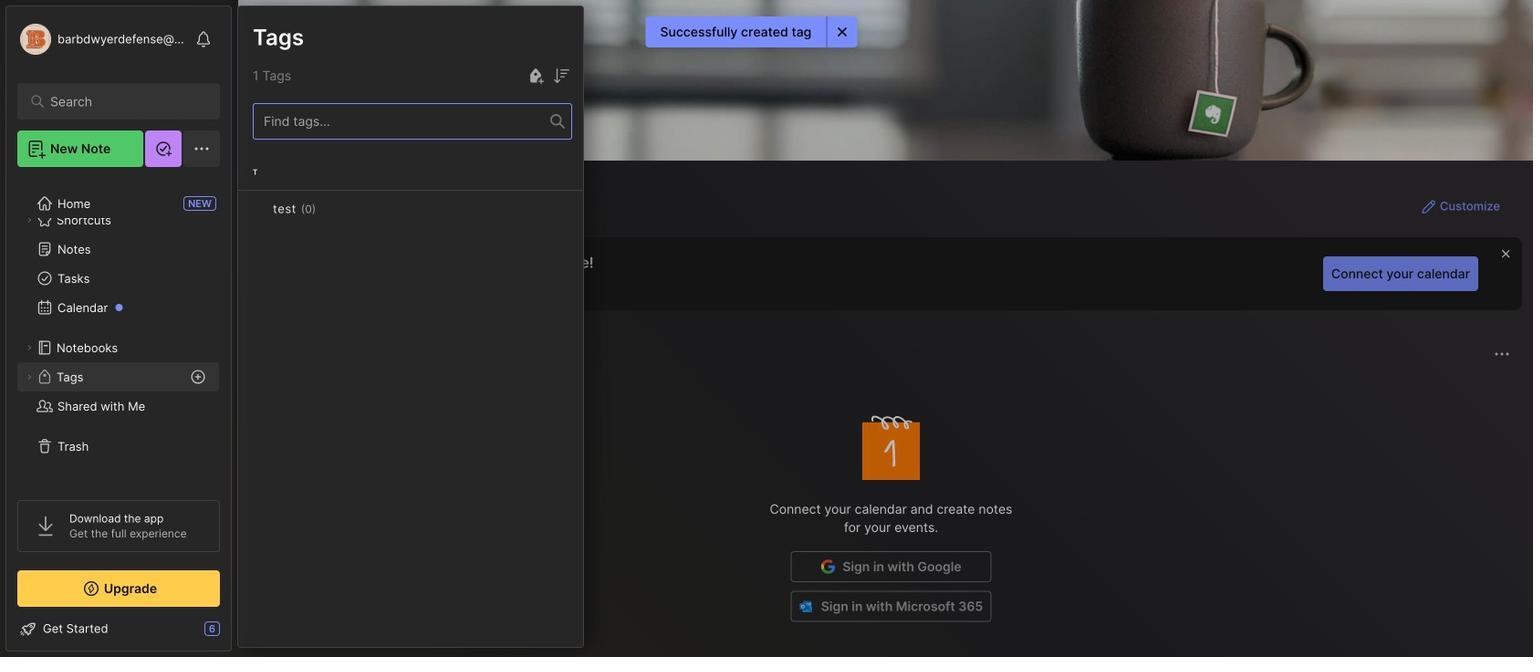 Task type: vqa. For each thing, say whether or not it's contained in the screenshot.
Tip:
no



Task type: locate. For each thing, give the bounding box(es) containing it.
row group
[[238, 154, 583, 253]]

Tag actions field
[[316, 200, 345, 218]]

none search field inside main element
[[50, 90, 196, 112]]

tree
[[6, 178, 231, 484]]

None search field
[[50, 90, 196, 112]]

sort options image
[[550, 65, 572, 87]]

Help and Learning task checklist field
[[6, 614, 231, 643]]

alert
[[646, 16, 857, 47]]

Account field
[[17, 21, 186, 58]]

tag actions image
[[316, 202, 345, 216]]

click to collapse image
[[230, 623, 244, 645]]



Task type: describe. For each thing, give the bounding box(es) containing it.
main element
[[0, 0, 237, 657]]

expand tags image
[[24, 371, 35, 382]]

Search text field
[[50, 93, 196, 110]]

Find tags… text field
[[254, 109, 550, 134]]

tree inside main element
[[6, 178, 231, 484]]

create new tag image
[[525, 65, 547, 87]]

expand notebooks image
[[24, 342, 35, 353]]

Sort field
[[550, 65, 572, 87]]



